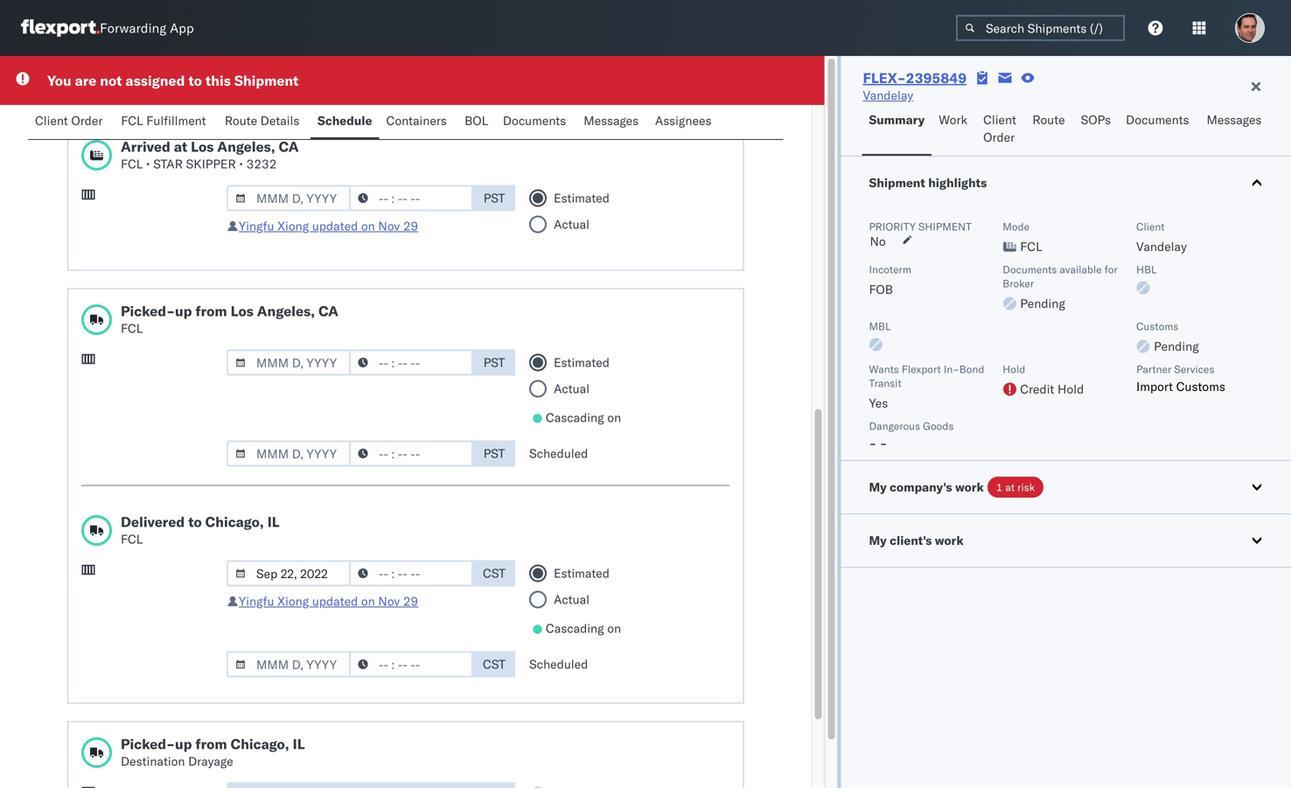Task type: locate. For each thing, give the bounding box(es) containing it.
3 estimated from the top
[[554, 566, 610, 581]]

estimated
[[554, 190, 610, 206], [554, 355, 610, 370], [554, 566, 610, 581]]

angeles, inside picked-up from los angeles, ca fcl
[[257, 302, 315, 320]]

nov for cst
[[378, 594, 400, 609]]

2 yingfu xiong updated on nov 29 from the top
[[239, 594, 418, 609]]

il inside picked-up from chicago, il destination drayage
[[293, 735, 305, 753]]

1 yingfu xiong updated on nov 29 button from the top
[[239, 218, 418, 234]]

client order down you
[[35, 113, 103, 128]]

0 vertical spatial xiong
[[277, 218, 309, 234]]

1 vertical spatial mmm d, yyyy text field
[[227, 440, 351, 467]]

1 horizontal spatial route
[[1033, 112, 1065, 127]]

1 vertical spatial picked-
[[121, 735, 175, 753]]

schedule
[[318, 113, 372, 128]]

1 vertical spatial to
[[188, 513, 202, 531]]

2 - from the left
[[880, 436, 887, 451]]

1 vertical spatial scheduled
[[529, 657, 588, 672]]

from
[[195, 302, 227, 320], [195, 735, 227, 753]]

1 horizontal spatial los
[[231, 302, 254, 320]]

1 pst from the top
[[484, 190, 505, 206]]

from inside picked-up from chicago, il destination drayage
[[195, 735, 227, 753]]

1 horizontal spatial messages button
[[1200, 104, 1271, 156]]

documents right bol button
[[503, 113, 566, 128]]

0 vertical spatial yingfu
[[239, 218, 274, 234]]

assignees button
[[648, 105, 722, 139]]

order right work button
[[983, 129, 1015, 145]]

0 vertical spatial hold
[[1003, 363, 1026, 376]]

summary
[[869, 112, 925, 127]]

documents up broker on the top of page
[[1003, 263, 1057, 276]]

documents button right the sops
[[1119, 104, 1200, 156]]

shipment up priority
[[869, 175, 925, 190]]

• left 3232
[[239, 156, 243, 171]]

order
[[71, 113, 103, 128], [983, 129, 1015, 145]]

updated
[[312, 218, 358, 234], [312, 594, 358, 609]]

0 vertical spatial my
[[869, 479, 887, 495]]

1 vertical spatial il
[[293, 735, 305, 753]]

0 vertical spatial yingfu xiong updated on nov 29
[[239, 218, 418, 234]]

1 vertical spatial angeles,
[[257, 302, 315, 320]]

Search Shipments (/) text field
[[956, 15, 1125, 41]]

2 -- : -- -- text field from the top
[[349, 349, 473, 376]]

•
[[146, 156, 150, 171], [239, 156, 243, 171]]

2 cascading on from the top
[[546, 621, 621, 636]]

0 horizontal spatial at
[[174, 138, 187, 155]]

3 mmm d, yyyy text field from the top
[[227, 651, 351, 678]]

chicago, up "drayage" at the bottom left of the page
[[231, 735, 289, 753]]

0 vertical spatial to
[[188, 72, 202, 89]]

0 vertical spatial pending
[[1020, 296, 1065, 311]]

summary button
[[862, 104, 932, 156]]

0 vertical spatial mmm d, yyyy text field
[[227, 349, 351, 376]]

1 cst from the top
[[483, 566, 506, 581]]

documents for documents available for broker
[[1003, 263, 1057, 276]]

2 cst from the top
[[483, 657, 506, 672]]

cst
[[483, 566, 506, 581], [483, 657, 506, 672]]

client up hbl
[[1137, 220, 1165, 233]]

picked- inside picked-up from los angeles, ca fcl
[[121, 302, 175, 320]]

3 pst from the top
[[484, 446, 505, 461]]

partner
[[1137, 363, 1172, 376]]

my left client's
[[869, 533, 887, 548]]

1 up from the top
[[175, 302, 192, 320]]

priority shipment
[[869, 220, 972, 233]]

0 vertical spatial cst
[[483, 566, 506, 581]]

yingfu xiong updated on nov 29
[[239, 218, 418, 234], [239, 594, 418, 609]]

0 vertical spatial from
[[195, 302, 227, 320]]

1 yingfu xiong updated on nov 29 from the top
[[239, 218, 418, 234]]

from inside picked-up from los angeles, ca fcl
[[195, 302, 227, 320]]

customs inside partner services import customs
[[1176, 379, 1226, 394]]

customs up partner
[[1137, 320, 1179, 333]]

1 vertical spatial estimated
[[554, 355, 610, 370]]

1 vertical spatial pst
[[484, 355, 505, 370]]

1 horizontal spatial client
[[983, 112, 1016, 127]]

0 vertical spatial actual
[[554, 217, 590, 232]]

hold
[[1003, 363, 1026, 376], [1058, 381, 1084, 397]]

2 horizontal spatial documents
[[1126, 112, 1189, 127]]

1 vertical spatial -- : -- -- text field
[[349, 349, 473, 376]]

0 horizontal spatial route
[[225, 113, 257, 128]]

2 yingfu from the top
[[239, 594, 274, 609]]

2 scheduled from the top
[[529, 657, 588, 672]]

vandelay inside 'client vandelay incoterm fob'
[[1137, 239, 1187, 254]]

il inside delivered to chicago, il fcl
[[267, 513, 280, 531]]

1 mmm d, yyyy text field from the top
[[227, 349, 351, 376]]

vandelay
[[863, 87, 913, 103], [1137, 239, 1187, 254]]

1 vertical spatial yingfu xiong updated on nov 29
[[239, 594, 418, 609]]

flex-2395849
[[863, 69, 967, 87]]

0 vertical spatial nov
[[378, 218, 400, 234]]

1 to from the top
[[188, 72, 202, 89]]

angeles, inside arrived at los angeles, ca fcl • star skipper • 3232
[[217, 138, 275, 155]]

1
[[996, 481, 1003, 494]]

2 yingfu xiong updated on nov 29 button from the top
[[239, 594, 418, 609]]

1 vertical spatial from
[[195, 735, 227, 753]]

-- : -- -- text field for arrived at los angeles, ca
[[349, 185, 473, 211]]

yingfu for cst
[[239, 594, 274, 609]]

pending down broker on the top of page
[[1020, 296, 1065, 311]]

-- : -- -- text field for picked-up from los angeles, ca
[[349, 349, 473, 376]]

documents for the leftmost documents button
[[503, 113, 566, 128]]

0 vertical spatial -- : -- -- text field
[[349, 185, 473, 211]]

picked- for picked-up from los angeles, ca
[[121, 302, 175, 320]]

0 vertical spatial yingfu xiong updated on nov 29 button
[[239, 218, 418, 234]]

1 • from the left
[[146, 156, 150, 171]]

3232
[[246, 156, 277, 171]]

0 vertical spatial up
[[175, 302, 192, 320]]

3 mmm d, yyyy text field from the top
[[227, 783, 351, 788]]

29 for pst
[[403, 218, 418, 234]]

1 vertical spatial at
[[1005, 481, 1015, 494]]

client
[[983, 112, 1016, 127], [35, 113, 68, 128], [1137, 220, 1165, 233]]

1 vertical spatial actual
[[554, 381, 590, 396]]

1 yingfu from the top
[[239, 218, 274, 234]]

client for client order button to the left
[[35, 113, 68, 128]]

client order right work button
[[983, 112, 1016, 145]]

client order button down you
[[28, 105, 114, 139]]

1 cascading on from the top
[[546, 410, 621, 425]]

1 vertical spatial cst
[[483, 657, 506, 672]]

los inside picked-up from los angeles, ca fcl
[[231, 302, 254, 320]]

1 vertical spatial xiong
[[277, 594, 309, 609]]

route left details
[[225, 113, 257, 128]]

MMM D, YYYY text field
[[227, 349, 351, 376], [227, 440, 351, 467], [227, 783, 351, 788]]

my
[[869, 479, 887, 495], [869, 533, 887, 548]]

• down arrived
[[146, 156, 150, 171]]

work left 1 on the bottom of page
[[955, 479, 984, 495]]

1 vertical spatial yingfu xiong updated on nov 29 button
[[239, 594, 418, 609]]

-- : -- -- text field
[[349, 185, 473, 211], [349, 349, 473, 376]]

cascading on
[[546, 410, 621, 425], [546, 621, 621, 636]]

2 vertical spatial pst
[[484, 446, 505, 461]]

chicago,
[[205, 513, 264, 531], [231, 735, 289, 753]]

1 - from the left
[[869, 436, 877, 451]]

1 picked- from the top
[[121, 302, 175, 320]]

yingfu for pst
[[239, 218, 274, 234]]

2 up from the top
[[175, 735, 192, 753]]

pst
[[484, 190, 505, 206], [484, 355, 505, 370], [484, 446, 505, 461]]

0 horizontal spatial pending
[[1020, 296, 1065, 311]]

customs down services
[[1176, 379, 1226, 394]]

work
[[955, 479, 984, 495], [935, 533, 964, 548]]

MMM D, YYYY text field
[[227, 185, 351, 211], [227, 560, 351, 587], [227, 651, 351, 678]]

on
[[361, 218, 375, 234], [607, 410, 621, 425], [361, 594, 375, 609], [607, 621, 621, 636]]

1 vertical spatial order
[[983, 129, 1015, 145]]

0 vertical spatial updated
[[312, 218, 358, 234]]

3 -- : -- -- text field from the top
[[349, 651, 473, 678]]

route
[[1033, 112, 1065, 127], [225, 113, 257, 128]]

2 vertical spatial estimated
[[554, 566, 610, 581]]

1 horizontal spatial client order button
[[976, 104, 1026, 156]]

1 vertical spatial cascading
[[546, 621, 604, 636]]

0 horizontal spatial documents
[[503, 113, 566, 128]]

flexport. image
[[21, 19, 100, 37]]

cascading on for picked-up from los angeles, ca
[[546, 410, 621, 425]]

2 29 from the top
[[403, 594, 418, 609]]

estimated for picked-up from los angeles, ca
[[554, 355, 610, 370]]

credit hold
[[1020, 381, 1084, 397]]

0 vertical spatial cascading
[[546, 410, 604, 425]]

0 horizontal spatial -
[[869, 436, 877, 451]]

mmm d, yyyy text field for cascading
[[227, 560, 351, 587]]

1 vertical spatial chicago,
[[231, 735, 289, 753]]

0 vertical spatial shipment
[[234, 72, 299, 89]]

for
[[1105, 263, 1118, 276]]

0 horizontal spatial il
[[267, 513, 280, 531]]

documents button right the bol
[[496, 105, 577, 139]]

hold right credit
[[1058, 381, 1084, 397]]

client vandelay incoterm fob
[[869, 220, 1187, 297]]

1 vertical spatial 29
[[403, 594, 418, 609]]

1 vertical spatial customs
[[1176, 379, 1226, 394]]

1 horizontal spatial hold
[[1058, 381, 1084, 397]]

1 from from the top
[[195, 302, 227, 320]]

mmm d, yyyy text field for il
[[227, 783, 351, 788]]

1 vertical spatial yingfu
[[239, 594, 274, 609]]

-- : -- -- text field for picked-up from los angeles, ca
[[349, 440, 473, 467]]

1 horizontal spatial shipment
[[869, 175, 925, 190]]

order inside client order
[[983, 129, 1015, 145]]

3 actual from the top
[[554, 592, 590, 607]]

up inside picked-up from chicago, il destination drayage
[[175, 735, 192, 753]]

1 xiong from the top
[[277, 218, 309, 234]]

1 vertical spatial updated
[[312, 594, 358, 609]]

1 vertical spatial cascading on
[[546, 621, 621, 636]]

yingfu xiong updated on nov 29 button for cst
[[239, 594, 418, 609]]

at
[[174, 138, 187, 155], [1005, 481, 1015, 494]]

route left the sops
[[1033, 112, 1065, 127]]

my inside button
[[869, 533, 887, 548]]

los
[[191, 138, 214, 155], [231, 302, 254, 320]]

messages
[[1207, 112, 1262, 127], [584, 113, 639, 128]]

at right 1 on the bottom of page
[[1005, 481, 1015, 494]]

sops button
[[1074, 104, 1119, 156]]

bond
[[960, 363, 984, 376]]

fcl
[[121, 113, 143, 128], [121, 156, 143, 171], [1020, 239, 1043, 254], [121, 321, 143, 336], [121, 531, 143, 547]]

0 vertical spatial 29
[[403, 218, 418, 234]]

1 vertical spatial hold
[[1058, 381, 1084, 397]]

bol button
[[458, 105, 496, 139]]

picked-up from chicago, il destination drayage
[[121, 735, 305, 769]]

1 vertical spatial ca
[[319, 302, 339, 320]]

at inside arrived at los angeles, ca fcl • star skipper • 3232
[[174, 138, 187, 155]]

0 vertical spatial order
[[71, 113, 103, 128]]

1 mmm d, yyyy text field from the top
[[227, 185, 351, 211]]

0 horizontal spatial •
[[146, 156, 150, 171]]

2 from from the top
[[195, 735, 227, 753]]

client down you
[[35, 113, 68, 128]]

work
[[939, 112, 968, 127]]

1 horizontal spatial pending
[[1154, 339, 1199, 354]]

chicago, inside picked-up from chicago, il destination drayage
[[231, 735, 289, 753]]

2 to from the top
[[188, 513, 202, 531]]

0 horizontal spatial ca
[[279, 138, 299, 155]]

flex-
[[863, 69, 906, 87]]

2 xiong from the top
[[277, 594, 309, 609]]

mbl
[[869, 320, 891, 333]]

1 vertical spatial pending
[[1154, 339, 1199, 354]]

documents available for broker
[[1003, 263, 1118, 290]]

2 nov from the top
[[378, 594, 400, 609]]

2 estimated from the top
[[554, 355, 610, 370]]

2 vertical spatial mmm d, yyyy text field
[[227, 651, 351, 678]]

star
[[153, 156, 183, 171]]

1 horizontal spatial ca
[[319, 302, 339, 320]]

picked- for picked-up from chicago, il
[[121, 735, 175, 753]]

1 vertical spatial mmm d, yyyy text field
[[227, 560, 351, 587]]

cascading for delivered to chicago, il
[[546, 621, 604, 636]]

yingfu xiong updated on nov 29 button for pst
[[239, 218, 418, 234]]

1 my from the top
[[869, 479, 887, 495]]

xiong
[[277, 218, 309, 234], [277, 594, 309, 609]]

angeles,
[[217, 138, 275, 155], [257, 302, 315, 320]]

to
[[188, 72, 202, 89], [188, 513, 202, 531]]

1 updated from the top
[[312, 218, 358, 234]]

0 vertical spatial ca
[[279, 138, 299, 155]]

0 horizontal spatial client order button
[[28, 105, 114, 139]]

to right delivered
[[188, 513, 202, 531]]

1 29 from the top
[[403, 218, 418, 234]]

-- : -- -- text field
[[349, 440, 473, 467], [349, 560, 473, 587], [349, 651, 473, 678]]

0 vertical spatial scheduled
[[529, 446, 588, 461]]

at up star
[[174, 138, 187, 155]]

1 vertical spatial -- : -- -- text field
[[349, 560, 473, 587]]

0 vertical spatial customs
[[1137, 320, 1179, 333]]

my left company's
[[869, 479, 887, 495]]

los inside arrived at los angeles, ca fcl • star skipper • 3232
[[191, 138, 214, 155]]

fcl fulfillment button
[[114, 105, 218, 139]]

route inside route details button
[[225, 113, 257, 128]]

wants flexport in-bond transit yes
[[869, 363, 984, 411]]

ca inside arrived at los angeles, ca fcl • star skipper • 3232
[[279, 138, 299, 155]]

pending up services
[[1154, 339, 1199, 354]]

my for my company's work
[[869, 479, 887, 495]]

2 picked- from the top
[[121, 735, 175, 753]]

0 horizontal spatial documents button
[[496, 105, 577, 139]]

2 my from the top
[[869, 533, 887, 548]]

nov
[[378, 218, 400, 234], [378, 594, 400, 609]]

1 horizontal spatial •
[[239, 156, 243, 171]]

flex-2395849 link
[[863, 69, 967, 87]]

route inside route button
[[1033, 112, 1065, 127]]

vandelay down flex-
[[863, 87, 913, 103]]

1 vertical spatial los
[[231, 302, 254, 320]]

documents right the sops
[[1126, 112, 1189, 127]]

1 -- : -- -- text field from the top
[[349, 440, 473, 467]]

1 vertical spatial work
[[935, 533, 964, 548]]

route details button
[[218, 105, 311, 139]]

0 vertical spatial work
[[955, 479, 984, 495]]

vandelay up hbl
[[1137, 239, 1187, 254]]

order for client order button to the left
[[71, 113, 103, 128]]

1 -- : -- -- text field from the top
[[349, 185, 473, 211]]

1 horizontal spatial il
[[293, 735, 305, 753]]

2 cascading from the top
[[546, 621, 604, 636]]

1 scheduled from the top
[[529, 446, 588, 461]]

available
[[1060, 263, 1102, 276]]

2 mmm d, yyyy text field from the top
[[227, 440, 351, 467]]

arrived
[[121, 138, 170, 155]]

0 vertical spatial il
[[267, 513, 280, 531]]

containers
[[386, 113, 447, 128]]

2 mmm d, yyyy text field from the top
[[227, 560, 351, 587]]

picked- inside picked-up from chicago, il destination drayage
[[121, 735, 175, 753]]

1 horizontal spatial -
[[880, 436, 887, 451]]

0 horizontal spatial los
[[191, 138, 214, 155]]

cascading
[[546, 410, 604, 425], [546, 621, 604, 636]]

1 nov from the top
[[378, 218, 400, 234]]

0 horizontal spatial client
[[35, 113, 68, 128]]

0 vertical spatial picked-
[[121, 302, 175, 320]]

work inside button
[[935, 533, 964, 548]]

-
[[869, 436, 877, 451], [880, 436, 887, 451]]

2 vertical spatial -- : -- -- text field
[[349, 651, 473, 678]]

xiong for pst
[[277, 218, 309, 234]]

0 vertical spatial angeles,
[[217, 138, 275, 155]]

2 pst from the top
[[484, 355, 505, 370]]

delivered to chicago, il fcl
[[121, 513, 280, 547]]

2 actual from the top
[[554, 381, 590, 396]]

work right client's
[[935, 533, 964, 548]]

0 vertical spatial pst
[[484, 190, 505, 206]]

shipment up route details
[[234, 72, 299, 89]]

assignees
[[655, 113, 712, 128]]

1 vertical spatial up
[[175, 735, 192, 753]]

0 vertical spatial mmm d, yyyy text field
[[227, 185, 351, 211]]

1 cascading from the top
[[546, 410, 604, 425]]

scheduled for picked-up from los angeles, ca
[[529, 446, 588, 461]]

2 updated from the top
[[312, 594, 358, 609]]

il
[[267, 513, 280, 531], [293, 735, 305, 753]]

my for my client's work
[[869, 533, 887, 548]]

order down are
[[71, 113, 103, 128]]

import
[[1137, 379, 1173, 394]]

from for los
[[195, 302, 227, 320]]

chicago, right delivered
[[205, 513, 264, 531]]

to left this
[[188, 72, 202, 89]]

picked-
[[121, 302, 175, 320], [121, 735, 175, 753]]

arrived at los angeles, ca fcl • star skipper • 3232
[[121, 138, 299, 171]]

1 horizontal spatial order
[[983, 129, 1015, 145]]

client right work
[[983, 112, 1016, 127]]

up for los
[[175, 302, 192, 320]]

documents
[[1126, 112, 1189, 127], [503, 113, 566, 128], [1003, 263, 1057, 276]]

0 vertical spatial at
[[174, 138, 187, 155]]

documents button
[[1119, 104, 1200, 156], [496, 105, 577, 139]]

1 horizontal spatial at
[[1005, 481, 1015, 494]]

1 horizontal spatial client order
[[983, 112, 1016, 145]]

client order button right work
[[976, 104, 1026, 156]]

client order button
[[976, 104, 1026, 156], [28, 105, 114, 139]]

hold up credit
[[1003, 363, 1026, 376]]

0 vertical spatial los
[[191, 138, 214, 155]]

scheduled
[[529, 446, 588, 461], [529, 657, 588, 672]]

details
[[260, 113, 299, 128]]

up inside picked-up from los angeles, ca fcl
[[175, 302, 192, 320]]

documents inside documents available for broker
[[1003, 263, 1057, 276]]

1 vertical spatial my
[[869, 533, 887, 548]]



Task type: describe. For each thing, give the bounding box(es) containing it.
in-
[[944, 363, 960, 376]]

route for route details
[[225, 113, 257, 128]]

0 horizontal spatial client order
[[35, 113, 103, 128]]

drayage
[[188, 754, 233, 769]]

sops
[[1081, 112, 1111, 127]]

fulfillment
[[146, 113, 206, 128]]

containers button
[[379, 105, 458, 139]]

documents for rightmost documents button
[[1126, 112, 1189, 127]]

work for my company's work
[[955, 479, 984, 495]]

scheduled for delivered to chicago, il
[[529, 657, 588, 672]]

pst for arrived at los angeles, ca
[[484, 190, 505, 206]]

0 horizontal spatial shipment
[[234, 72, 299, 89]]

0 horizontal spatial messages
[[584, 113, 639, 128]]

yes
[[869, 395, 888, 411]]

to inside delivered to chicago, il fcl
[[188, 513, 202, 531]]

fcl inside arrived at los angeles, ca fcl • star skipper • 3232
[[121, 156, 143, 171]]

services
[[1174, 363, 1215, 376]]

are
[[75, 72, 96, 89]]

updated for pst
[[312, 218, 358, 234]]

yingfu xiong updated on nov 29 for pst
[[239, 218, 418, 234]]

route for route
[[1033, 112, 1065, 127]]

goods
[[923, 419, 954, 433]]

shipment highlights button
[[841, 157, 1291, 209]]

credit
[[1020, 381, 1054, 397]]

dangerous goods - -
[[869, 419, 954, 451]]

company's
[[890, 479, 952, 495]]

work for my client's work
[[935, 533, 964, 548]]

shipment highlights
[[869, 175, 987, 190]]

cascading for picked-up from los angeles, ca
[[546, 410, 604, 425]]

cst for -- : -- -- text box for delivered to chicago, il
[[483, 657, 506, 672]]

highlights
[[928, 175, 987, 190]]

client for the rightmost client order button
[[983, 112, 1016, 127]]

fcl inside picked-up from los angeles, ca fcl
[[121, 321, 143, 336]]

cst for second -- : -- -- text box
[[483, 566, 506, 581]]

cascading on for delivered to chicago, il
[[546, 621, 621, 636]]

my company's work
[[869, 479, 984, 495]]

this
[[205, 72, 231, 89]]

0 horizontal spatial messages button
[[577, 105, 648, 139]]

order for the rightmost client order button
[[983, 129, 1015, 145]]

1 actual from the top
[[554, 217, 590, 232]]

1 at risk
[[996, 481, 1035, 494]]

pending for documents available for broker
[[1020, 296, 1065, 311]]

picked-up from los angeles, ca fcl
[[121, 302, 339, 336]]

you are not assigned to this shipment
[[47, 72, 299, 89]]

2 • from the left
[[239, 156, 243, 171]]

forwarding app
[[100, 20, 194, 36]]

mode
[[1003, 220, 1030, 233]]

chicago, inside delivered to chicago, il fcl
[[205, 513, 264, 531]]

1 horizontal spatial messages
[[1207, 112, 1262, 127]]

work button
[[932, 104, 976, 156]]

forwarding app link
[[21, 19, 194, 37]]

shipment inside button
[[869, 175, 925, 190]]

bol
[[465, 113, 488, 128]]

assigned
[[125, 72, 185, 89]]

estimated for delivered to chicago, il
[[554, 566, 610, 581]]

updated for cst
[[312, 594, 358, 609]]

my client's work
[[869, 533, 964, 548]]

nov for pst
[[378, 218, 400, 234]]

dangerous
[[869, 419, 920, 433]]

at for arrived
[[174, 138, 187, 155]]

1 estimated from the top
[[554, 190, 610, 206]]

risk
[[1018, 481, 1035, 494]]

29 for cst
[[403, 594, 418, 609]]

pending for customs
[[1154, 339, 1199, 354]]

-- : -- -- text field for delivered to chicago, il
[[349, 651, 473, 678]]

fcl fulfillment
[[121, 113, 206, 128]]

fob
[[869, 282, 893, 297]]

not
[[100, 72, 122, 89]]

forwarding
[[100, 20, 166, 36]]

fcl inside button
[[121, 113, 143, 128]]

client inside 'client vandelay incoterm fob'
[[1137, 220, 1165, 233]]

0 horizontal spatial hold
[[1003, 363, 1026, 376]]

schedule button
[[311, 105, 379, 139]]

hbl
[[1137, 263, 1157, 276]]

pst for picked-up from los angeles, ca
[[484, 355, 505, 370]]

mmm d, yyyy text field for actual
[[227, 185, 351, 211]]

up for chicago,
[[175, 735, 192, 753]]

shipment
[[919, 220, 972, 233]]

no
[[870, 234, 886, 249]]

vandelay link
[[863, 87, 913, 104]]

route details
[[225, 113, 299, 128]]

destination
[[121, 754, 185, 769]]

partner services import customs
[[1137, 363, 1226, 394]]

0 vertical spatial vandelay
[[863, 87, 913, 103]]

delivered
[[121, 513, 185, 531]]

app
[[170, 20, 194, 36]]

route button
[[1026, 104, 1074, 156]]

my client's work button
[[841, 514, 1291, 567]]

2395849
[[906, 69, 967, 87]]

actual for picked-up from los angeles, ca
[[554, 381, 590, 396]]

skipper
[[186, 156, 236, 171]]

1 horizontal spatial documents button
[[1119, 104, 1200, 156]]

broker
[[1003, 277, 1034, 290]]

actual for delivered to chicago, il
[[554, 592, 590, 607]]

priority
[[869, 220, 916, 233]]

mmm d, yyyy text field for angeles,
[[227, 349, 351, 376]]

flexport
[[902, 363, 941, 376]]

client's
[[890, 533, 932, 548]]

at for 1
[[1005, 481, 1015, 494]]

2 -- : -- -- text field from the top
[[349, 560, 473, 587]]

xiong for cst
[[277, 594, 309, 609]]

incoterm
[[869, 263, 911, 276]]

you
[[47, 72, 71, 89]]

wants
[[869, 363, 899, 376]]

transit
[[869, 377, 902, 390]]

fcl inside delivered to chicago, il fcl
[[121, 531, 143, 547]]

ca inside picked-up from los angeles, ca fcl
[[319, 302, 339, 320]]

yingfu xiong updated on nov 29 for cst
[[239, 594, 418, 609]]

from for chicago,
[[195, 735, 227, 753]]



Task type: vqa. For each thing, say whether or not it's contained in the screenshot.
14th OCEAN FCL from the bottom of the page
no



